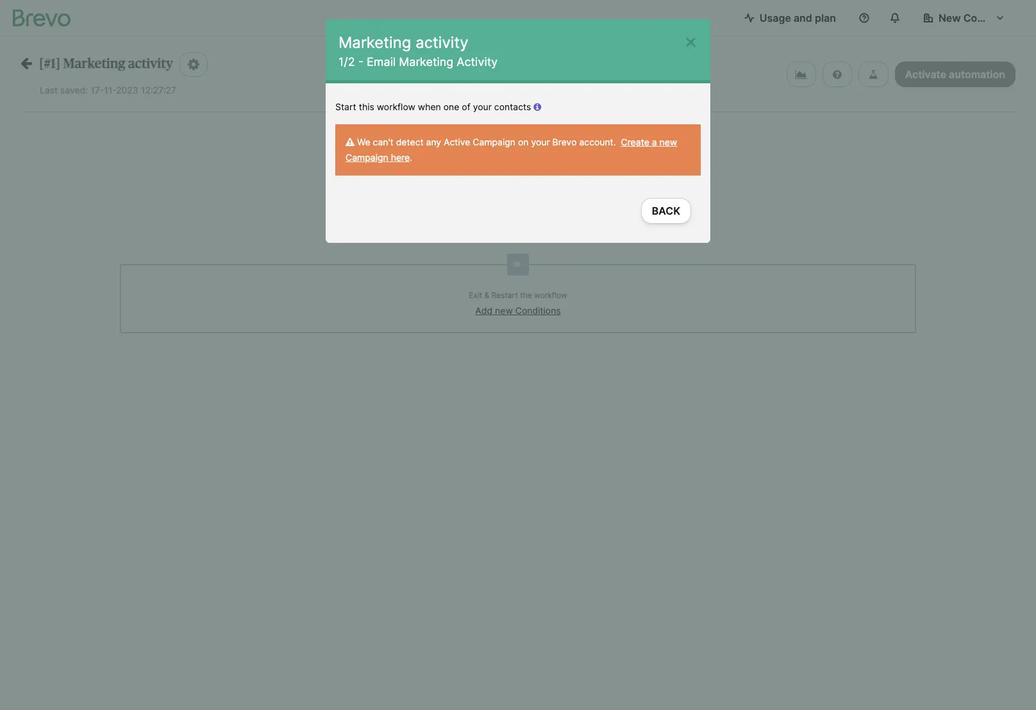 Task type: describe. For each thing, give the bounding box(es) containing it.
-
[[359, 55, 364, 69]]

arrow left image
[[21, 56, 32, 70]]

add an entry point
[[485, 171, 552, 180]]

2023
[[116, 85, 138, 96]]

entry
[[513, 171, 532, 180]]

1 horizontal spatial campaign
[[473, 137, 516, 148]]

we can't detect any active campaign on your brevo account.
[[355, 137, 621, 148]]

email
[[367, 55, 396, 69]]

[#1]                             marketing activity link
[[21, 56, 173, 71]]

info circle image
[[534, 103, 542, 112]]

× form
[[326, 19, 711, 243]]

12:27:27
[[141, 85, 176, 96]]

0 vertical spatial add
[[485, 171, 499, 180]]

usage
[[760, 12, 792, 24]]

question circle image
[[834, 69, 842, 80]]

1/2
[[339, 55, 355, 69]]

exit
[[469, 291, 483, 300]]

back button
[[641, 198, 692, 224]]

cog image
[[188, 58, 200, 71]]

on
[[518, 137, 529, 148]]

workflow inside exit & restart the workflow add new conditions
[[535, 291, 568, 300]]

17-
[[91, 85, 104, 96]]

detect
[[396, 137, 424, 148]]

an
[[502, 171, 510, 180]]

back
[[652, 205, 681, 218]]

restart
[[492, 291, 518, 300]]

×
[[685, 28, 698, 53]]

usage and plan
[[760, 12, 837, 24]]

last saved: 17-11-2023 12:27:27
[[40, 85, 176, 96]]

campaign inside create a new campaign here
[[346, 152, 389, 163]]

contacts
[[495, 101, 531, 112]]

marketing activity 1/2 - email marketing activity
[[339, 33, 498, 69]]

any
[[426, 137, 442, 148]]

activity inside marketing activity 1/2 - email marketing activity
[[416, 33, 469, 52]]

create
[[621, 137, 650, 148]]

exit & restart the workflow add new conditions
[[469, 291, 568, 316]]

last
[[40, 85, 58, 96]]

one
[[444, 101, 460, 112]]

add inside exit & restart the workflow add new conditions
[[476, 305, 493, 316]]

activity
[[457, 55, 498, 69]]

add new conditions link
[[476, 305, 561, 316]]

a
[[652, 137, 657, 148]]

here
[[391, 152, 410, 163]]

usage and plan button
[[735, 5, 847, 31]]

new company button
[[914, 5, 1016, 31]]

we
[[357, 137, 371, 148]]



Task type: vqa. For each thing, say whether or not it's contained in the screenshot.
detect
yes



Task type: locate. For each thing, give the bounding box(es) containing it.
create a new campaign here link
[[346, 137, 678, 163]]

[#1]
[[39, 57, 60, 71]]

saved:
[[60, 85, 88, 96]]

activity
[[416, 33, 469, 52], [128, 57, 173, 71]]

0 horizontal spatial your
[[473, 101, 492, 112]]

your right "on"
[[532, 137, 550, 148]]

0 horizontal spatial new
[[495, 305, 513, 316]]

can't
[[373, 137, 394, 148]]

flask image
[[869, 69, 879, 80]]

activity up activity
[[416, 33, 469, 52]]

new right 'a'
[[660, 137, 678, 148]]

marketing inside [#1]                             marketing activity link
[[63, 57, 125, 71]]

marketing up 17-
[[63, 57, 125, 71]]

0 horizontal spatial workflow
[[377, 101, 416, 112]]

when
[[418, 101, 441, 112]]

workflow up conditions at top
[[535, 291, 568, 300]]

0 vertical spatial new
[[660, 137, 678, 148]]

&
[[485, 291, 490, 300]]

the
[[521, 291, 532, 300]]

0 vertical spatial your
[[473, 101, 492, 112]]

active
[[444, 137, 471, 148]]

conditions
[[516, 305, 561, 316]]

0 horizontal spatial campaign
[[346, 152, 389, 163]]

workflow right this
[[377, 101, 416, 112]]

your right of
[[473, 101, 492, 112]]

1 vertical spatial activity
[[128, 57, 173, 71]]

company
[[964, 12, 1012, 24]]

start
[[336, 101, 357, 112]]

campaign down we
[[346, 152, 389, 163]]

exclamation triangle image
[[346, 138, 355, 147]]

point
[[534, 171, 552, 180]]

0 vertical spatial campaign
[[473, 137, 516, 148]]

marketing up when
[[399, 55, 454, 69]]

this
[[359, 101, 375, 112]]

× button
[[685, 28, 698, 53]]

new
[[660, 137, 678, 148], [495, 305, 513, 316]]

11-
[[104, 85, 116, 96]]

plan
[[815, 12, 837, 24]]

create a new campaign here
[[346, 137, 678, 163]]

1 horizontal spatial activity
[[416, 33, 469, 52]]

1 vertical spatial new
[[495, 305, 513, 316]]

1 vertical spatial workflow
[[535, 291, 568, 300]]

add left an
[[485, 171, 499, 180]]

account.
[[580, 137, 616, 148]]

workflow inside × form
[[377, 101, 416, 112]]

1 horizontal spatial your
[[532, 137, 550, 148]]

campaign left "on"
[[473, 137, 516, 148]]

1 vertical spatial add
[[476, 305, 493, 316]]

area chart image
[[796, 69, 808, 80]]

1 vertical spatial your
[[532, 137, 550, 148]]

new inside exit & restart the workflow add new conditions
[[495, 305, 513, 316]]

marketing
[[339, 33, 412, 52], [399, 55, 454, 69], [63, 57, 125, 71]]

[#1]                             marketing activity
[[39, 57, 173, 71]]

add
[[485, 171, 499, 180], [476, 305, 493, 316]]

workflow
[[377, 101, 416, 112], [535, 291, 568, 300]]

activity up 12:27:27
[[128, 57, 173, 71]]

brevo
[[553, 137, 577, 148]]

new down restart
[[495, 305, 513, 316]]

new inside create a new campaign here
[[660, 137, 678, 148]]

marketing up email
[[339, 33, 412, 52]]

add down &
[[476, 305, 493, 316]]

new
[[939, 12, 962, 24]]

activity inside [#1]                             marketing activity link
[[128, 57, 173, 71]]

1 vertical spatial campaign
[[346, 152, 389, 163]]

0 vertical spatial activity
[[416, 33, 469, 52]]

.
[[410, 152, 413, 163]]

1 horizontal spatial workflow
[[535, 291, 568, 300]]

and
[[794, 12, 813, 24]]

0 vertical spatial workflow
[[377, 101, 416, 112]]

1 horizontal spatial new
[[660, 137, 678, 148]]

your
[[473, 101, 492, 112], [532, 137, 550, 148]]

new company
[[939, 12, 1012, 24]]

of
[[462, 101, 471, 112]]

0 horizontal spatial activity
[[128, 57, 173, 71]]

start this workflow when one of your contacts
[[336, 101, 534, 112]]

campaign
[[473, 137, 516, 148], [346, 152, 389, 163]]



